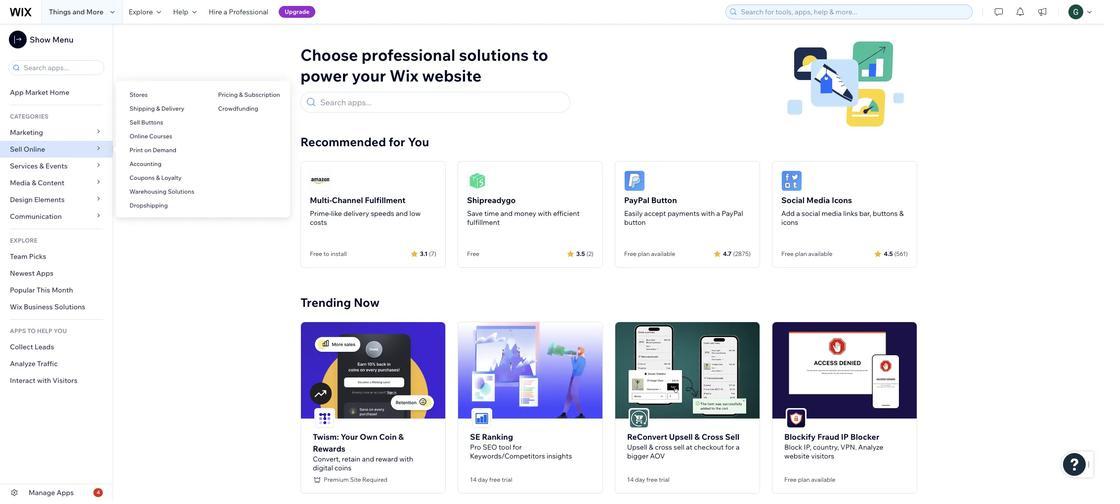 Task type: describe. For each thing, give the bounding box(es) containing it.
speeds
[[371, 209, 394, 218]]

services & events
[[10, 162, 68, 171]]

pricing & subscription
[[218, 91, 280, 98]]

collect leads link
[[0, 339, 113, 356]]

costs
[[310, 218, 327, 227]]

(7)
[[429, 250, 437, 257]]

website inside choose professional solutions to power your wix website
[[422, 66, 482, 86]]

warehousing solutions
[[130, 188, 194, 195]]

& down the reconvert
[[649, 443, 654, 452]]

& down the "stores" link
[[156, 105, 160, 112]]

sell buttons
[[130, 119, 163, 126]]

app market home link
[[0, 84, 113, 101]]

a inside reconvert upsell & cross sell upsell & cross sell at checkout for a bigger aov
[[736, 443, 740, 452]]

now
[[354, 295, 380, 310]]

website inside blockify fraud ip blocker block ip, country, vpn. analyze website visitors
[[785, 452, 810, 461]]

time
[[485, 209, 499, 218]]

market
[[25, 88, 48, 97]]

day for reconvert
[[635, 476, 645, 483]]

month
[[52, 286, 73, 295]]

reward
[[376, 455, 398, 464]]

twism:
[[313, 432, 339, 442]]

categories
[[10, 113, 48, 120]]

media
[[822, 209, 842, 218]]

team picks
[[10, 252, 46, 261]]

coupons & loyalty
[[130, 174, 182, 181]]

rewards
[[313, 444, 346, 454]]

content
[[38, 179, 64, 187]]

se ranking pro seo tool for keywords/competitors insights
[[470, 432, 572, 461]]

pro
[[470, 443, 481, 452]]

(561)
[[895, 250, 908, 257]]

sell for sell online
[[10, 145, 22, 154]]

solutions inside wix business solutions link
[[54, 303, 85, 312]]

explore
[[129, 7, 153, 16]]

twism: your own coin & rewards poster image
[[301, 322, 446, 419]]

upgrade
[[285, 8, 310, 15]]

accounting link
[[116, 156, 204, 173]]

14 for se
[[470, 476, 477, 483]]

professional
[[229, 7, 268, 16]]

a inside social media icons add a social media links bar, buttons & icons
[[797, 209, 800, 218]]

shipreadygo save time and money with efficient fulfillment
[[467, 195, 580, 227]]

a inside the "paypal button easily accept payments with a paypal button"
[[717, 209, 721, 218]]

trending
[[301, 295, 351, 310]]

free down the "block"
[[785, 476, 797, 483]]

to
[[27, 327, 36, 335]]

free for reconvert
[[647, 476, 658, 483]]

14 day free trial for se
[[470, 476, 513, 483]]

social
[[782, 195, 805, 205]]

premium
[[324, 476, 349, 483]]

explore
[[10, 237, 38, 244]]

wix inside choose professional solutions to power your wix website
[[390, 66, 419, 86]]

design
[[10, 195, 33, 204]]

checkout
[[694, 443, 724, 452]]

more
[[86, 7, 104, 16]]

keywords/competitors
[[470, 452, 545, 461]]

print on demand link
[[116, 142, 204, 159]]

sell for sell buttons
[[130, 119, 140, 126]]

sell online link
[[0, 141, 113, 158]]

collect leads
[[10, 343, 54, 352]]

1 vertical spatial paypal
[[722, 209, 744, 218]]

0 vertical spatial paypal
[[625, 195, 650, 205]]

crowdfunding
[[218, 105, 258, 112]]

free for se
[[490, 476, 501, 483]]

sell buttons link
[[116, 114, 204, 131]]

buttons
[[873, 209, 898, 218]]

help
[[173, 7, 188, 16]]

apps to help you
[[10, 327, 67, 335]]

accept
[[645, 209, 666, 218]]

country,
[[813, 443, 839, 452]]

free plan available down visitors
[[785, 476, 836, 483]]

stores
[[130, 91, 148, 98]]

sell inside reconvert upsell & cross sell upsell & cross sell at checkout for a bigger aov
[[726, 432, 740, 442]]

accounting
[[130, 160, 162, 168]]

search apps... field inside sidebar element
[[21, 61, 101, 75]]

tool
[[499, 443, 511, 452]]

social media icons add a social media links bar, buttons & icons
[[782, 195, 904, 227]]

free for multi-channel fulfillment
[[310, 250, 322, 258]]

easily
[[625, 209, 643, 218]]

Search for tools, apps, help & more... field
[[738, 5, 970, 19]]

free down the fulfillment
[[467, 250, 480, 258]]

1 vertical spatial search apps... field
[[317, 92, 566, 112]]

1 horizontal spatial online
[[130, 133, 148, 140]]

free plan available for icons
[[782, 250, 833, 258]]

on
[[144, 146, 151, 154]]

recommended for you
[[301, 134, 429, 149]]

blockify fraud ip blocker block ip, country, vpn. analyze website visitors
[[785, 432, 884, 461]]

with inside the "paypal button easily accept payments with a paypal button"
[[701, 209, 715, 218]]

vpn.
[[841, 443, 857, 452]]

plan down the ip,
[[798, 476, 810, 483]]

blockify fraud ip blocker poster image
[[773, 322, 917, 419]]

interact with visitors link
[[0, 372, 113, 389]]

& left content
[[32, 179, 36, 187]]

available down visitors
[[812, 476, 836, 483]]

design elements link
[[0, 191, 113, 208]]

popular
[[10, 286, 35, 295]]

a right hire
[[224, 7, 227, 16]]

4
[[97, 490, 100, 496]]

power
[[301, 66, 348, 86]]

convert,
[[313, 455, 341, 464]]

traffic
[[37, 359, 58, 368]]

your
[[352, 66, 386, 86]]

like
[[331, 209, 342, 218]]

coin
[[379, 432, 397, 442]]

premium site required
[[324, 476, 388, 483]]

communication link
[[0, 208, 113, 225]]

& inside twism: your own coin & rewards convert, retain and reward with digital coins
[[399, 432, 404, 442]]

reconvert upsell & cross sell upsell & cross sell at checkout for a bigger aov
[[627, 432, 740, 461]]

design elements
[[10, 195, 65, 204]]

blockify
[[785, 432, 816, 442]]

wix business solutions
[[10, 303, 85, 312]]

things and more
[[49, 7, 104, 16]]

with inside twism: your own coin & rewards convert, retain and reward with digital coins
[[400, 455, 413, 464]]

required
[[362, 476, 388, 483]]

media inside social media icons add a social media links bar, buttons & icons
[[807, 195, 830, 205]]

prime-
[[310, 209, 331, 218]]



Task type: vqa. For each thing, say whether or not it's contained in the screenshot.


Task type: locate. For each thing, give the bounding box(es) containing it.
0 horizontal spatial 14 day free trial
[[470, 476, 513, 483]]

1 vertical spatial media
[[807, 195, 830, 205]]

0 vertical spatial website
[[422, 66, 482, 86]]

1 horizontal spatial search apps... field
[[317, 92, 566, 112]]

for inside se ranking pro seo tool for keywords/competitors insights
[[513, 443, 522, 452]]

links
[[844, 209, 858, 218]]

interact
[[10, 376, 36, 385]]

delivery
[[161, 105, 184, 112]]

1 14 day free trial from the left
[[470, 476, 513, 483]]

upsell down the reconvert
[[627, 443, 648, 452]]

0 vertical spatial analyze
[[10, 359, 36, 368]]

media up design
[[10, 179, 30, 187]]

media up social
[[807, 195, 830, 205]]

warehousing solutions link
[[116, 183, 204, 200]]

1 horizontal spatial paypal
[[722, 209, 744, 218]]

analyze inside analyze traffic link
[[10, 359, 36, 368]]

1 trial from the left
[[502, 476, 513, 483]]

1 horizontal spatial 14 day free trial
[[627, 476, 670, 483]]

fulfillment
[[365, 195, 406, 205]]

you
[[408, 134, 429, 149]]

3.5
[[577, 250, 585, 257]]

website down blockify
[[785, 452, 810, 461]]

day
[[478, 476, 488, 483], [635, 476, 645, 483]]

to right solutions
[[533, 45, 548, 65]]

1 vertical spatial to
[[324, 250, 329, 258]]

free plan available down button
[[625, 250, 676, 258]]

analyze up interact
[[10, 359, 36, 368]]

1 horizontal spatial apps
[[57, 489, 74, 497]]

paypal button logo image
[[625, 171, 645, 191]]

search apps... field down choose professional solutions to power your wix website
[[317, 92, 566, 112]]

home
[[50, 88, 69, 97]]

free down aov
[[647, 476, 658, 483]]

& right coin
[[399, 432, 404, 442]]

online up print
[[130, 133, 148, 140]]

14 day free trial for reconvert
[[627, 476, 670, 483]]

and right retain
[[362, 455, 374, 464]]

solutions down loyalty
[[168, 188, 194, 195]]

elements
[[34, 195, 65, 204]]

wix down popular
[[10, 303, 22, 312]]

for inside reconvert upsell & cross sell upsell & cross sell at checkout for a bigger aov
[[726, 443, 735, 452]]

visitors
[[53, 376, 78, 385]]

free plan available for easily
[[625, 250, 676, 258]]

plan down button
[[638, 250, 650, 258]]

to left install
[[324, 250, 329, 258]]

with down traffic
[[37, 376, 51, 385]]

media & content
[[10, 179, 64, 187]]

stores link
[[116, 87, 204, 103]]

app market home
[[10, 88, 69, 97]]

1 day from the left
[[478, 476, 488, 483]]

0 horizontal spatial sell
[[10, 145, 22, 154]]

se ranking icon image
[[473, 409, 492, 428]]

shipreadygo
[[467, 195, 516, 205]]

to inside choose professional solutions to power your wix website
[[533, 45, 548, 65]]

0 horizontal spatial online
[[24, 145, 45, 154]]

0 horizontal spatial website
[[422, 66, 482, 86]]

1 14 from the left
[[470, 476, 477, 483]]

and right time
[[501, 209, 513, 218]]

& right buttons
[[900, 209, 904, 218]]

multi-
[[310, 195, 332, 205]]

and left the more
[[73, 7, 85, 16]]

events
[[46, 162, 68, 171]]

own
[[360, 432, 378, 442]]

crowdfunding link
[[204, 100, 290, 117]]

twism: your own coin & rewards convert, retain and reward with digital coins
[[313, 432, 413, 473]]

0 horizontal spatial to
[[324, 250, 329, 258]]

visitors
[[812, 452, 835, 461]]

1 horizontal spatial analyze
[[859, 443, 884, 452]]

available for icons
[[809, 250, 833, 258]]

upgrade button
[[279, 6, 316, 18]]

coupons
[[130, 174, 155, 181]]

with right reward
[[400, 455, 413, 464]]

0 horizontal spatial for
[[389, 134, 405, 149]]

paypal
[[625, 195, 650, 205], [722, 209, 744, 218]]

trial for upsell
[[659, 476, 670, 483]]

& inside social media icons add a social media links bar, buttons & icons
[[900, 209, 904, 218]]

trial down aov
[[659, 476, 670, 483]]

apps for manage apps
[[57, 489, 74, 497]]

0 horizontal spatial upsell
[[627, 443, 648, 452]]

block
[[785, 443, 803, 452]]

sidebar element
[[0, 24, 113, 501]]

newest apps link
[[0, 265, 113, 282]]

sell down shipping
[[130, 119, 140, 126]]

media inside sidebar element
[[10, 179, 30, 187]]

seo
[[483, 443, 497, 452]]

dropshipping
[[130, 202, 168, 209]]

paypal up easily
[[625, 195, 650, 205]]

with right payments
[[701, 209, 715, 218]]

aov
[[650, 452, 665, 461]]

14 down bigger
[[627, 476, 634, 483]]

courses
[[149, 133, 172, 140]]

2 vertical spatial sell
[[726, 432, 740, 442]]

plan down icons
[[795, 250, 807, 258]]

0 vertical spatial search apps... field
[[21, 61, 101, 75]]

1 horizontal spatial trial
[[659, 476, 670, 483]]

1 vertical spatial website
[[785, 452, 810, 461]]

0 horizontal spatial apps
[[36, 269, 53, 278]]

professional
[[362, 45, 456, 65]]

&
[[239, 91, 243, 98], [156, 105, 160, 112], [39, 162, 44, 171], [156, 174, 160, 181], [32, 179, 36, 187], [900, 209, 904, 218], [399, 432, 404, 442], [695, 432, 700, 442], [649, 443, 654, 452]]

0 vertical spatial to
[[533, 45, 548, 65]]

1 horizontal spatial free
[[647, 476, 658, 483]]

1 horizontal spatial solutions
[[168, 188, 194, 195]]

free down button
[[625, 250, 637, 258]]

and inside twism: your own coin & rewards convert, retain and reward with digital coins
[[362, 455, 374, 464]]

for right tool
[[513, 443, 522, 452]]

2 14 day free trial from the left
[[627, 476, 670, 483]]

dropshipping link
[[116, 197, 204, 214]]

0 horizontal spatial media
[[10, 179, 30, 187]]

sell inside sidebar element
[[10, 145, 22, 154]]

collect
[[10, 343, 33, 352]]

hire
[[209, 7, 222, 16]]

shipreadygo logo image
[[467, 171, 488, 191]]

available down accept
[[651, 250, 676, 258]]

1 horizontal spatial day
[[635, 476, 645, 483]]

trial down keywords/competitors
[[502, 476, 513, 483]]

1 horizontal spatial sell
[[130, 119, 140, 126]]

retain
[[342, 455, 361, 464]]

sell online
[[10, 145, 45, 154]]

0 vertical spatial wix
[[390, 66, 419, 86]]

& left the events
[[39, 162, 44, 171]]

and inside shipreadygo save time and money with efficient fulfillment
[[501, 209, 513, 218]]

analyze inside blockify fraud ip blocker block ip, country, vpn. analyze website visitors
[[859, 443, 884, 452]]

0 vertical spatial solutions
[[168, 188, 194, 195]]

trial
[[502, 476, 513, 483], [659, 476, 670, 483]]

1 vertical spatial sell
[[10, 145, 22, 154]]

warehousing
[[130, 188, 167, 195]]

available down social
[[809, 250, 833, 258]]

interact with visitors
[[10, 376, 78, 385]]

ranking
[[482, 432, 513, 442]]

(2875)
[[734, 250, 751, 257]]

free down icons
[[782, 250, 794, 258]]

wix down professional
[[390, 66, 419, 86]]

available for easily
[[651, 250, 676, 258]]

day down seo
[[478, 476, 488, 483]]

menu
[[52, 35, 74, 45]]

apps right manage
[[57, 489, 74, 497]]

2 free from the left
[[647, 476, 658, 483]]

solutions inside warehousing solutions link
[[168, 188, 194, 195]]

apps up this
[[36, 269, 53, 278]]

1 vertical spatial wix
[[10, 303, 22, 312]]

save
[[467, 209, 483, 218]]

free to install
[[310, 250, 347, 258]]

for right checkout
[[726, 443, 735, 452]]

1 vertical spatial analyze
[[859, 443, 884, 452]]

payments
[[668, 209, 700, 218]]

0 horizontal spatial wix
[[10, 303, 22, 312]]

3.1 (7)
[[420, 250, 437, 257]]

online inside sidebar element
[[24, 145, 45, 154]]

services & events link
[[0, 158, 113, 175]]

free for social media icons
[[782, 250, 794, 258]]

sell up services at left
[[10, 145, 22, 154]]

1 horizontal spatial to
[[533, 45, 548, 65]]

0 vertical spatial online
[[130, 133, 148, 140]]

1 horizontal spatial 14
[[627, 476, 634, 483]]

14 down pro
[[470, 476, 477, 483]]

14 day free trial down aov
[[627, 476, 670, 483]]

channel
[[332, 195, 363, 205]]

1 free from the left
[[490, 476, 501, 483]]

ip
[[841, 432, 849, 442]]

apps for newest apps
[[36, 269, 53, 278]]

upsell up sell
[[669, 432, 693, 442]]

cross
[[702, 432, 724, 442]]

a right payments
[[717, 209, 721, 218]]

Search apps... field
[[21, 61, 101, 75], [317, 92, 566, 112]]

0 vertical spatial apps
[[36, 269, 53, 278]]

pricing
[[218, 91, 238, 98]]

blockify fraud ip blocker icon image
[[787, 409, 806, 428]]

free left install
[[310, 250, 322, 258]]

1 horizontal spatial wix
[[390, 66, 419, 86]]

14 day free trial down keywords/competitors
[[470, 476, 513, 483]]

1 vertical spatial upsell
[[627, 443, 648, 452]]

1 horizontal spatial upsell
[[669, 432, 693, 442]]

analyze traffic link
[[0, 356, 113, 372]]

2 day from the left
[[635, 476, 645, 483]]

& right pricing in the left of the page
[[239, 91, 243, 98]]

for left you
[[389, 134, 405, 149]]

free plan available down icons
[[782, 250, 833, 258]]

1 vertical spatial apps
[[57, 489, 74, 497]]

a right checkout
[[736, 443, 740, 452]]

analyze down blocker
[[859, 443, 884, 452]]

se ranking poster image
[[458, 322, 603, 419]]

twism: your own coin & rewards icon image
[[315, 409, 334, 428]]

social media icons logo image
[[782, 171, 803, 191]]

team picks link
[[0, 248, 113, 265]]

reconvert upsell & cross sell icon image
[[630, 409, 649, 428]]

1 horizontal spatial website
[[785, 452, 810, 461]]

& left cross
[[695, 432, 700, 442]]

free plan available
[[625, 250, 676, 258], [782, 250, 833, 258], [785, 476, 836, 483]]

website down solutions
[[422, 66, 482, 86]]

shipping & delivery
[[130, 105, 184, 112]]

solutions down month
[[54, 303, 85, 312]]

2 horizontal spatial for
[[726, 443, 735, 452]]

1 horizontal spatial for
[[513, 443, 522, 452]]

popular this month
[[10, 286, 73, 295]]

add
[[782, 209, 795, 218]]

cross
[[655, 443, 672, 452]]

wix inside sidebar element
[[10, 303, 22, 312]]

install
[[331, 250, 347, 258]]

2 trial from the left
[[659, 476, 670, 483]]

0 horizontal spatial day
[[478, 476, 488, 483]]

day for se
[[478, 476, 488, 483]]

plan for icons
[[795, 250, 807, 258]]

2 14 from the left
[[627, 476, 634, 483]]

0 vertical spatial sell
[[130, 119, 140, 126]]

sell
[[674, 443, 685, 452]]

multi-channel fulfillment logo image
[[310, 171, 331, 191]]

digital
[[313, 464, 333, 473]]

free down keywords/competitors
[[490, 476, 501, 483]]

recommended
[[301, 134, 386, 149]]

icons
[[832, 195, 853, 205]]

day down bigger
[[635, 476, 645, 483]]

free for paypal button
[[625, 250, 637, 258]]

0 horizontal spatial search apps... field
[[21, 61, 101, 75]]

0 horizontal spatial free
[[490, 476, 501, 483]]

bigger
[[627, 452, 649, 461]]

newest
[[10, 269, 35, 278]]

0 vertical spatial media
[[10, 179, 30, 187]]

with right money
[[538, 209, 552, 218]]

reconvert upsell & cross sell poster image
[[616, 322, 760, 419]]

media
[[10, 179, 30, 187], [807, 195, 830, 205]]

insights
[[547, 452, 572, 461]]

buttons
[[141, 119, 163, 126]]

paypal up 4.7 (2875)
[[722, 209, 744, 218]]

a right add
[[797, 209, 800, 218]]

14 for reconvert
[[627, 476, 634, 483]]

plan
[[638, 250, 650, 258], [795, 250, 807, 258], [798, 476, 810, 483]]

marketing link
[[0, 124, 113, 141]]

manage
[[29, 489, 55, 497]]

trial for ranking
[[502, 476, 513, 483]]

online courses link
[[116, 128, 204, 145]]

search apps... field up 'home'
[[21, 61, 101, 75]]

0 horizontal spatial 14
[[470, 476, 477, 483]]

4.7
[[723, 250, 732, 257]]

social
[[802, 209, 821, 218]]

1 horizontal spatial media
[[807, 195, 830, 205]]

with inside shipreadygo save time and money with efficient fulfillment
[[538, 209, 552, 218]]

with inside sidebar element
[[37, 376, 51, 385]]

app
[[10, 88, 24, 97]]

demand
[[153, 146, 176, 154]]

bar,
[[860, 209, 872, 218]]

online up services & events
[[24, 145, 45, 154]]

& left loyalty
[[156, 174, 160, 181]]

2 horizontal spatial sell
[[726, 432, 740, 442]]

and inside multi-channel fulfillment prime-like delivery speeds and low costs
[[396, 209, 408, 218]]

and left low
[[396, 209, 408, 218]]

plan for easily
[[638, 250, 650, 258]]

show menu
[[30, 35, 74, 45]]

sell right cross
[[726, 432, 740, 442]]

0 horizontal spatial analyze
[[10, 359, 36, 368]]

0 horizontal spatial paypal
[[625, 195, 650, 205]]

1 vertical spatial online
[[24, 145, 45, 154]]

0 horizontal spatial trial
[[502, 476, 513, 483]]

1 vertical spatial solutions
[[54, 303, 85, 312]]

0 horizontal spatial solutions
[[54, 303, 85, 312]]

0 vertical spatial upsell
[[669, 432, 693, 442]]



